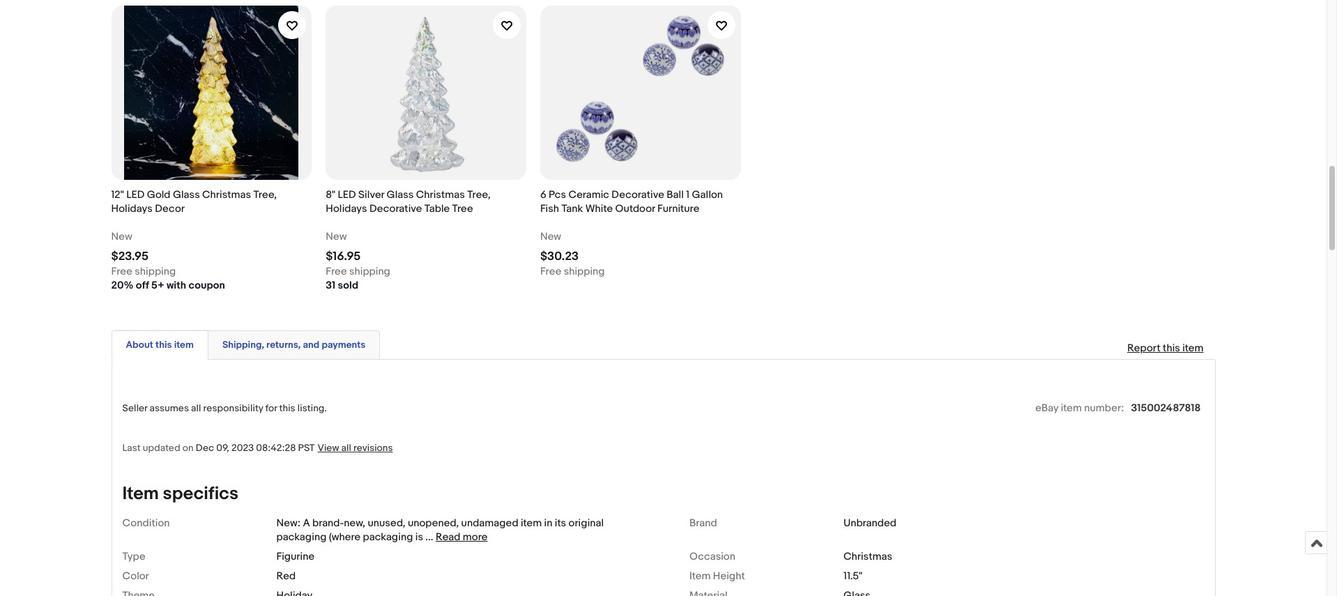 Task type: locate. For each thing, give the bounding box(es) containing it.
0 horizontal spatial led
[[126, 188, 145, 202]]

1 vertical spatial decorative
[[369, 202, 422, 216]]

2 new from the left
[[326, 230, 347, 243]]

decorative down silver
[[369, 202, 422, 216]]

new up $16.95 text box
[[326, 230, 347, 243]]

all right view
[[341, 442, 351, 454]]

christmas up 11.5"
[[844, 550, 892, 564]]

0 horizontal spatial new
[[111, 230, 132, 243]]

item
[[122, 483, 159, 505], [690, 570, 711, 583]]

0 horizontal spatial new text field
[[111, 230, 132, 244]]

...
[[426, 531, 433, 544]]

2 led from the left
[[338, 188, 356, 202]]

1 horizontal spatial tree,
[[467, 188, 491, 202]]

item down occasion at right
[[690, 570, 711, 583]]

1 vertical spatial all
[[341, 442, 351, 454]]

christmas up table
[[416, 188, 465, 202]]

tree,
[[253, 188, 277, 202], [467, 188, 491, 202]]

0 horizontal spatial shipping
[[135, 265, 176, 278]]

1 horizontal spatial holidays
[[326, 202, 367, 216]]

type
[[122, 550, 145, 564]]

outdoor
[[615, 202, 655, 216]]

1 horizontal spatial packaging
[[363, 531, 413, 544]]

its
[[555, 517, 566, 530]]

holidays down '12"'
[[111, 202, 153, 216]]

christmas inside 8" led silver glass christmas tree, holidays decorative table tree
[[416, 188, 465, 202]]

report this item
[[1128, 342, 1204, 355]]

glass
[[173, 188, 200, 202], [387, 188, 414, 202]]

1 horizontal spatial christmas
[[416, 188, 465, 202]]

shipping inside new $30.23 free shipping
[[564, 265, 605, 278]]

white
[[585, 202, 613, 216]]

1 horizontal spatial item
[[690, 570, 711, 583]]

color
[[122, 570, 149, 583]]

0 horizontal spatial holidays
[[111, 202, 153, 216]]

0 horizontal spatial free shipping text field
[[111, 265, 176, 279]]

1 free from the left
[[111, 265, 132, 278]]

New text field
[[111, 230, 132, 244], [326, 230, 347, 244], [540, 230, 561, 244]]

free for $23.95
[[111, 265, 132, 278]]

1 new text field from the left
[[111, 230, 132, 244]]

decorative inside 8" led silver glass christmas tree, holidays decorative table tree
[[369, 202, 422, 216]]

coupon
[[189, 279, 225, 292]]

6
[[540, 188, 546, 202]]

20% off 5+ with coupon text field
[[111, 279, 225, 293]]

0 horizontal spatial packaging
[[276, 531, 327, 544]]

gallon
[[692, 188, 723, 202]]

new inside "new $16.95 free shipping 31 sold"
[[326, 230, 347, 243]]

free
[[111, 265, 132, 278], [326, 265, 347, 278], [540, 265, 561, 278]]

0 horizontal spatial this
[[155, 339, 172, 351]]

tree, up tree
[[467, 188, 491, 202]]

read more button
[[436, 531, 488, 544]]

1 free shipping text field from the left
[[111, 265, 176, 279]]

glass right silver
[[387, 188, 414, 202]]

2 horizontal spatial this
[[1163, 342, 1180, 355]]

tree, inside 12" led gold glass christmas tree, holidays decor
[[253, 188, 277, 202]]

1 horizontal spatial all
[[341, 442, 351, 454]]

tree, for $16.95
[[467, 188, 491, 202]]

item up the condition
[[122, 483, 159, 505]]

2 horizontal spatial shipping
[[564, 265, 605, 278]]

item left in in the bottom of the page
[[521, 517, 542, 530]]

new up $30.23
[[540, 230, 561, 243]]

free down $30.23 text box
[[540, 265, 561, 278]]

christmas for $16.95
[[416, 188, 465, 202]]

1 horizontal spatial new text field
[[326, 230, 347, 244]]

gold
[[147, 188, 171, 202]]

3 new from the left
[[540, 230, 561, 243]]

2 packaging from the left
[[363, 531, 413, 544]]

0 horizontal spatial free
[[111, 265, 132, 278]]

0 horizontal spatial all
[[191, 402, 201, 414]]

item right report
[[1183, 342, 1204, 355]]

new $16.95 free shipping 31 sold
[[326, 230, 390, 292]]

item inside button
[[174, 339, 194, 351]]

free shipping text field down $23.95 text box on the top left
[[111, 265, 176, 279]]

2 shipping from the left
[[349, 265, 390, 278]]

1 horizontal spatial led
[[338, 188, 356, 202]]

item right about
[[174, 339, 194, 351]]

led
[[126, 188, 145, 202], [338, 188, 356, 202]]

2 new text field from the left
[[326, 230, 347, 244]]

condition
[[122, 517, 170, 530]]

31
[[326, 279, 336, 292]]

tree, left 8"
[[253, 188, 277, 202]]

tab list containing about this item
[[111, 328, 1216, 360]]

2 free shipping text field from the left
[[540, 265, 605, 279]]

0 vertical spatial all
[[191, 402, 201, 414]]

1 horizontal spatial decorative
[[612, 188, 664, 202]]

0 vertical spatial item
[[122, 483, 159, 505]]

12" led gold glass christmas tree, holidays decor
[[111, 188, 277, 216]]

new for $16.95
[[326, 230, 347, 243]]

0 horizontal spatial glass
[[173, 188, 200, 202]]

0 horizontal spatial item
[[122, 483, 159, 505]]

new text field for $16.95
[[326, 230, 347, 244]]

1
[[686, 188, 690, 202]]

free shipping text field down $30.23
[[540, 265, 605, 279]]

shipping inside new $23.95 free shipping 20% off 5+ with coupon
[[135, 265, 176, 278]]

free up the 20%
[[111, 265, 132, 278]]

2 horizontal spatial new text field
[[540, 230, 561, 244]]

in
[[544, 517, 552, 530]]

red
[[276, 570, 296, 583]]

ceramic
[[569, 188, 609, 202]]

Free shipping text field
[[326, 265, 390, 279]]

packaging down unused,
[[363, 531, 413, 544]]

1 led from the left
[[126, 188, 145, 202]]

this right report
[[1163, 342, 1180, 355]]

report this item link
[[1121, 335, 1211, 362]]

holidays inside 12" led gold glass christmas tree, holidays decor
[[111, 202, 153, 216]]

christmas
[[202, 188, 251, 202], [416, 188, 465, 202], [844, 550, 892, 564]]

3 shipping from the left
[[564, 265, 605, 278]]

for
[[265, 402, 277, 414]]

holidays down 8"
[[326, 202, 367, 216]]

christmas inside 12" led gold glass christmas tree, holidays decor
[[202, 188, 251, 202]]

this inside button
[[155, 339, 172, 351]]

last updated on dec 09, 2023 08:42:28 pst view all revisions
[[122, 442, 393, 454]]

1 shipping from the left
[[135, 265, 176, 278]]

0 vertical spatial decorative
[[612, 188, 664, 202]]

seller assumes all responsibility for this listing.
[[122, 402, 327, 414]]

decorative up 'outdoor'
[[612, 188, 664, 202]]

2 holidays from the left
[[326, 202, 367, 216]]

pcs
[[549, 188, 566, 202]]

0 horizontal spatial christmas
[[202, 188, 251, 202]]

holidays for $23.95
[[111, 202, 153, 216]]

new,
[[344, 517, 365, 530]]

3 free from the left
[[540, 265, 561, 278]]

2 tree, from the left
[[467, 188, 491, 202]]

2 glass from the left
[[387, 188, 414, 202]]

1 horizontal spatial new
[[326, 230, 347, 243]]

unbranded
[[844, 517, 897, 530]]

christmas right gold
[[202, 188, 251, 202]]

led inside 12" led gold glass christmas tree, holidays decor
[[126, 188, 145, 202]]

ebay
[[1036, 402, 1059, 415]]

holidays inside 8" led silver glass christmas tree, holidays decorative table tree
[[326, 202, 367, 216]]

glass for $23.95
[[173, 188, 200, 202]]

new text field up $16.95 text box
[[326, 230, 347, 244]]

packaging down a
[[276, 531, 327, 544]]

2 horizontal spatial new
[[540, 230, 561, 243]]

height
[[713, 570, 745, 583]]

shipping down $30.23
[[564, 265, 605, 278]]

tank
[[562, 202, 583, 216]]

decorative inside 6 pcs ceramic decorative ball 1 gallon fish tank white outdoor furniture
[[612, 188, 664, 202]]

new
[[111, 230, 132, 243], [326, 230, 347, 243], [540, 230, 561, 243]]

2 horizontal spatial christmas
[[844, 550, 892, 564]]

about
[[126, 339, 153, 351]]

shipping for $16.95
[[349, 265, 390, 278]]

free shipping text field for $23.95
[[111, 265, 176, 279]]

2 horizontal spatial free
[[540, 265, 561, 278]]

new text field up $23.95
[[111, 230, 132, 244]]

1 horizontal spatial free
[[326, 265, 347, 278]]

1 horizontal spatial shipping
[[349, 265, 390, 278]]

furniture
[[658, 202, 700, 216]]

this
[[155, 339, 172, 351], [1163, 342, 1180, 355], [279, 402, 295, 414]]

this right the for
[[279, 402, 295, 414]]

glass up decor
[[173, 188, 200, 202]]

(where
[[329, 531, 361, 544]]

1 new from the left
[[111, 230, 132, 243]]

1 glass from the left
[[173, 188, 200, 202]]

shipping
[[135, 265, 176, 278], [349, 265, 390, 278], [564, 265, 605, 278]]

1 horizontal spatial free shipping text field
[[540, 265, 605, 279]]

tab list
[[111, 328, 1216, 360]]

payments
[[322, 339, 366, 351]]

free for $16.95
[[326, 265, 347, 278]]

$16.95 text field
[[326, 250, 361, 264]]

2 free from the left
[[326, 265, 347, 278]]

glass inside 12" led gold glass christmas tree, holidays decor
[[173, 188, 200, 202]]

led right 8"
[[338, 188, 356, 202]]

new inside new $23.95 free shipping 20% off 5+ with coupon
[[111, 230, 132, 243]]

tree, for $23.95
[[253, 188, 277, 202]]

all right assumes
[[191, 402, 201, 414]]

shipping,
[[222, 339, 264, 351]]

1 holidays from the left
[[111, 202, 153, 216]]

new up $23.95
[[111, 230, 132, 243]]

3 new text field from the left
[[540, 230, 561, 244]]

last
[[122, 442, 141, 454]]

new text field up $30.23
[[540, 230, 561, 244]]

free inside new $23.95 free shipping 20% off 5+ with coupon
[[111, 265, 132, 278]]

item for item specifics
[[122, 483, 159, 505]]

new: a brand-new, unused, unopened, undamaged item in its original packaging (where packaging is ...
[[276, 517, 604, 544]]

Free shipping text field
[[111, 265, 176, 279], [540, 265, 605, 279]]

shipping, returns, and payments button
[[222, 338, 366, 352]]

free inside "new $16.95 free shipping 31 sold"
[[326, 265, 347, 278]]

1 horizontal spatial this
[[279, 402, 295, 414]]

shipping up sold
[[349, 265, 390, 278]]

all
[[191, 402, 201, 414], [341, 442, 351, 454]]

holidays for $16.95
[[326, 202, 367, 216]]

decorative
[[612, 188, 664, 202], [369, 202, 422, 216]]

tree, inside 8" led silver glass christmas tree, holidays decorative table tree
[[467, 188, 491, 202]]

glass inside 8" led silver glass christmas tree, holidays decorative table tree
[[387, 188, 414, 202]]

1 horizontal spatial glass
[[387, 188, 414, 202]]

0 horizontal spatial tree,
[[253, 188, 277, 202]]

1 tree, from the left
[[253, 188, 277, 202]]

shipping up 5+
[[135, 265, 176, 278]]

pst
[[298, 442, 315, 454]]

item
[[174, 339, 194, 351], [1183, 342, 1204, 355], [1061, 402, 1082, 415], [521, 517, 542, 530]]

shipping inside "new $16.95 free shipping 31 sold"
[[349, 265, 390, 278]]

led inside 8" led silver glass christmas tree, holidays decorative table tree
[[338, 188, 356, 202]]

unopened,
[[408, 517, 459, 530]]

0 horizontal spatial decorative
[[369, 202, 422, 216]]

this right about
[[155, 339, 172, 351]]

led right '12"'
[[126, 188, 145, 202]]

1 vertical spatial item
[[690, 570, 711, 583]]

free up '31'
[[326, 265, 347, 278]]



Task type: vqa. For each thing, say whether or not it's contained in the screenshot.
Fish
yes



Task type: describe. For each thing, give the bounding box(es) containing it.
returns,
[[266, 339, 301, 351]]

on
[[183, 442, 194, 454]]

new:
[[276, 517, 301, 530]]

is
[[415, 531, 423, 544]]

unused,
[[368, 517, 405, 530]]

glass for $16.95
[[387, 188, 414, 202]]

shipping for $23.95
[[135, 265, 176, 278]]

new $30.23 free shipping
[[540, 230, 605, 278]]

new for $23.95
[[111, 230, 132, 243]]

table
[[424, 202, 450, 216]]

with
[[167, 279, 186, 292]]

led for $23.95
[[126, 188, 145, 202]]

view all revisions link
[[315, 441, 393, 455]]

seller
[[122, 402, 147, 414]]

this for about
[[155, 339, 172, 351]]

a
[[303, 517, 310, 530]]

responsibility
[[203, 402, 263, 414]]

ebay item number: 315002487818
[[1036, 402, 1201, 415]]

about this item button
[[126, 338, 194, 352]]

8"
[[326, 188, 336, 202]]

$16.95
[[326, 250, 361, 264]]

11.5"
[[844, 570, 863, 583]]

decor
[[155, 202, 185, 216]]

more
[[463, 531, 488, 544]]

08:42:28
[[256, 442, 296, 454]]

sold
[[338, 279, 358, 292]]

$30.23 text field
[[540, 250, 579, 264]]

6 pcs ceramic decorative ball 1 gallon fish tank white outdoor furniture
[[540, 188, 723, 216]]

assumes
[[150, 402, 189, 414]]

this for report
[[1163, 342, 1180, 355]]

updated
[[143, 442, 180, 454]]

report
[[1128, 342, 1161, 355]]

new inside new $30.23 free shipping
[[540, 230, 561, 243]]

item inside new: a brand-new, unused, unopened, undamaged item in its original packaging (where packaging is ...
[[521, 517, 542, 530]]

shipping, returns, and payments
[[222, 339, 366, 351]]

figurine
[[276, 550, 315, 564]]

specifics
[[163, 483, 238, 505]]

led for $16.95
[[338, 188, 356, 202]]

free shipping text field for $30.23
[[540, 265, 605, 279]]

ball
[[667, 188, 684, 202]]

item for item height
[[690, 570, 711, 583]]

09,
[[216, 442, 229, 454]]

view
[[318, 442, 339, 454]]

read
[[436, 531, 460, 544]]

8" led silver glass christmas tree, holidays decorative table tree
[[326, 188, 491, 216]]

item height
[[690, 570, 745, 583]]

$30.23
[[540, 250, 579, 264]]

20%
[[111, 279, 133, 292]]

revisions
[[354, 442, 393, 454]]

fish
[[540, 202, 559, 216]]

occasion
[[690, 550, 736, 564]]

item right ebay
[[1061, 402, 1082, 415]]

free inside new $30.23 free shipping
[[540, 265, 561, 278]]

undamaged
[[461, 517, 518, 530]]

brand-
[[312, 517, 344, 530]]

$23.95
[[111, 250, 149, 264]]

315002487818
[[1131, 402, 1201, 415]]

and
[[303, 339, 320, 351]]

brand
[[690, 517, 717, 530]]

new text field for $23.95
[[111, 230, 132, 244]]

original
[[569, 517, 604, 530]]

31 sold text field
[[326, 279, 358, 293]]

off
[[136, 279, 149, 292]]

silver
[[358, 188, 384, 202]]

item specifics
[[122, 483, 238, 505]]

listing.
[[298, 402, 327, 414]]

1 packaging from the left
[[276, 531, 327, 544]]

dec
[[196, 442, 214, 454]]

christmas for $23.95
[[202, 188, 251, 202]]

tree
[[452, 202, 473, 216]]

12"
[[111, 188, 124, 202]]

number:
[[1084, 402, 1124, 415]]

about this item
[[126, 339, 194, 351]]

$23.95 text field
[[111, 250, 149, 264]]

5+
[[151, 279, 164, 292]]

new $23.95 free shipping 20% off 5+ with coupon
[[111, 230, 225, 292]]

read more
[[436, 531, 488, 544]]

2023
[[231, 442, 254, 454]]



